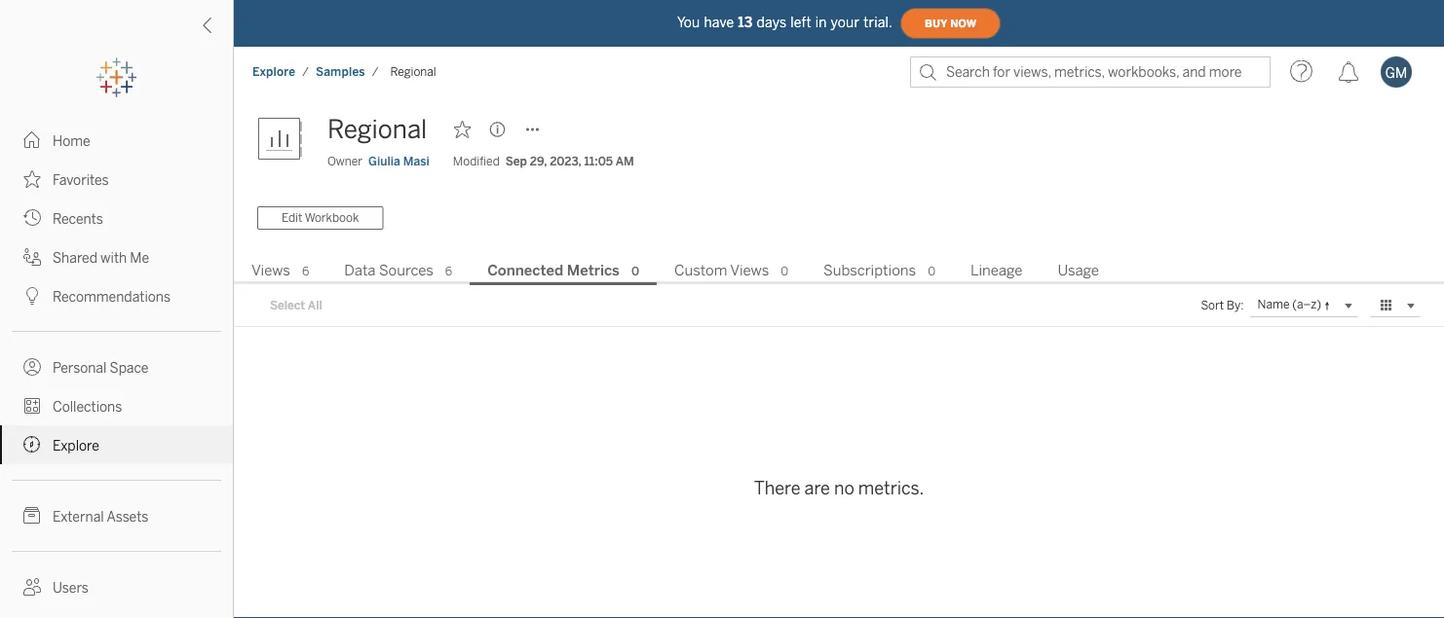 Task type: locate. For each thing, give the bounding box(es) containing it.
by text only_f5he34f image left recommendations
[[23, 287, 41, 305]]

am
[[616, 154, 634, 169]]

3 by text only_f5he34f image from the top
[[23, 437, 41, 454]]

1 by text only_f5he34f image from the top
[[23, 171, 41, 188]]

data
[[344, 262, 376, 280]]

personal
[[53, 360, 107, 376]]

0 horizontal spatial explore
[[53, 438, 99, 454]]

explore link
[[251, 64, 296, 80], [0, 426, 233, 465]]

shared with me link
[[0, 238, 233, 277]]

by text only_f5he34f image for external assets
[[23, 508, 41, 525]]

1 horizontal spatial views
[[730, 262, 769, 280]]

there
[[754, 478, 801, 499]]

0 right subscriptions
[[928, 265, 936, 279]]

1 vertical spatial regional
[[327, 115, 427, 145]]

edit workbook button
[[257, 207, 383, 230]]

1 vertical spatial explore
[[53, 438, 99, 454]]

explore left samples link
[[252, 65, 295, 79]]

by text only_f5he34f image left favorites
[[23, 171, 41, 188]]

left
[[791, 14, 812, 30]]

external assets link
[[0, 497, 233, 536]]

by text only_f5he34f image inside home link
[[23, 132, 41, 149]]

6 by text only_f5he34f image from the top
[[23, 508, 41, 525]]

by text only_f5he34f image down users link
[[23, 618, 41, 619]]

0 horizontal spatial explore link
[[0, 426, 233, 465]]

samples
[[316, 65, 365, 79]]

0 horizontal spatial 6
[[302, 265, 309, 279]]

views right custom
[[730, 262, 769, 280]]

name
[[1258, 298, 1290, 312]]

buy
[[925, 17, 948, 29]]

collections
[[53, 399, 122, 415]]

views up the select
[[251, 262, 290, 280]]

modified
[[453, 154, 500, 169]]

explore link left samples link
[[251, 64, 296, 80]]

select
[[270, 299, 305, 313]]

regional
[[390, 65, 436, 79], [327, 115, 427, 145]]

shared with me
[[53, 250, 149, 266]]

1 horizontal spatial 0
[[781, 265, 788, 279]]

by text only_f5he34f image left home
[[23, 132, 41, 149]]

/ left samples link
[[302, 65, 309, 79]]

explore down the collections
[[53, 438, 99, 454]]

1 horizontal spatial /
[[372, 65, 379, 79]]

by text only_f5he34f image inside recommendations link
[[23, 287, 41, 305]]

0 right custom views
[[781, 265, 788, 279]]

sep
[[506, 154, 527, 169]]

favorites
[[53, 172, 109, 188]]

by text only_f5he34f image for recommendations
[[23, 287, 41, 305]]

0 vertical spatial explore
[[252, 65, 295, 79]]

your
[[831, 14, 860, 30]]

by:
[[1227, 299, 1244, 313]]

regional right 'samples'
[[390, 65, 436, 79]]

by text only_f5he34f image inside users link
[[23, 579, 41, 596]]

in
[[815, 14, 827, 30]]

6 up all
[[302, 265, 309, 279]]

0 vertical spatial by text only_f5he34f image
[[23, 171, 41, 188]]

explore link down the collections
[[0, 426, 233, 465]]

1 vertical spatial explore link
[[0, 426, 233, 465]]

/ right 'samples'
[[372, 65, 379, 79]]

explore inside "link"
[[53, 438, 99, 454]]

0 for metrics
[[631, 265, 639, 279]]

0
[[631, 265, 639, 279], [781, 265, 788, 279], [928, 265, 936, 279]]

13
[[738, 14, 753, 30]]

you have 13 days left in your trial.
[[677, 14, 893, 30]]

0 vertical spatial regional
[[390, 65, 436, 79]]

connected metrics
[[487, 262, 620, 280]]

metrics.
[[858, 478, 924, 499]]

by text only_f5he34f image left external
[[23, 508, 41, 525]]

2 6 from the left
[[445, 265, 452, 279]]

workbook
[[305, 211, 359, 225]]

1 / from the left
[[302, 65, 309, 79]]

by text only_f5he34f image left users
[[23, 579, 41, 596]]

1 horizontal spatial explore
[[252, 65, 295, 79]]

1 vertical spatial by text only_f5he34f image
[[23, 287, 41, 305]]

by text only_f5he34f image left the collections
[[23, 398, 41, 415]]

2 views from the left
[[730, 262, 769, 280]]

by text only_f5he34f image inside personal space link
[[23, 359, 41, 376]]

by text only_f5he34f image for personal space
[[23, 359, 41, 376]]

samples link
[[315, 64, 366, 80]]

5 by text only_f5he34f image from the top
[[23, 398, 41, 415]]

6 right sources
[[445, 265, 452, 279]]

7 by text only_f5he34f image from the top
[[23, 579, 41, 596]]

by text only_f5he34f image for home
[[23, 132, 41, 149]]

regional main content
[[234, 97, 1444, 619]]

3 0 from the left
[[928, 265, 936, 279]]

views
[[251, 262, 290, 280], [730, 262, 769, 280]]

1 0 from the left
[[631, 265, 639, 279]]

collections link
[[0, 387, 233, 426]]

2 vertical spatial by text only_f5he34f image
[[23, 437, 41, 454]]

1 views from the left
[[251, 262, 290, 280]]

/
[[302, 65, 309, 79], [372, 65, 379, 79]]

grid view image
[[1378, 297, 1396, 315]]

buy now
[[925, 17, 977, 29]]

external
[[53, 509, 104, 525]]

0 horizontal spatial 0
[[631, 265, 639, 279]]

0 horizontal spatial /
[[302, 65, 309, 79]]

6
[[302, 265, 309, 279], [445, 265, 452, 279]]

by text only_f5he34f image
[[23, 132, 41, 149], [23, 210, 41, 227], [23, 249, 41, 266], [23, 359, 41, 376], [23, 398, 41, 415], [23, 508, 41, 525], [23, 579, 41, 596], [23, 618, 41, 619]]

me
[[130, 250, 149, 266]]

owner
[[327, 154, 363, 169]]

personal space link
[[0, 348, 233, 387]]

connected
[[487, 262, 563, 280]]

2 horizontal spatial 0
[[928, 265, 936, 279]]

0 horizontal spatial views
[[251, 262, 290, 280]]

0 right metrics
[[631, 265, 639, 279]]

by text only_f5he34f image inside "external assets" link
[[23, 508, 41, 525]]

there are no metrics.
[[754, 478, 924, 499]]

regional up owner giulia masi
[[327, 115, 427, 145]]

by text only_f5he34f image left "recents"
[[23, 210, 41, 227]]

by text only_f5he34f image inside recents link
[[23, 210, 41, 227]]

have
[[704, 14, 734, 30]]

explore / samples /
[[252, 65, 379, 79]]

4 by text only_f5he34f image from the top
[[23, 359, 41, 376]]

trial.
[[864, 14, 893, 30]]

you
[[677, 14, 700, 30]]

buy now button
[[901, 8, 1001, 39]]

home link
[[0, 121, 233, 160]]

1 horizontal spatial explore link
[[251, 64, 296, 80]]

1 by text only_f5he34f image from the top
[[23, 132, 41, 149]]

3 by text only_f5he34f image from the top
[[23, 249, 41, 266]]

2 0 from the left
[[781, 265, 788, 279]]

by text only_f5he34f image
[[23, 171, 41, 188], [23, 287, 41, 305], [23, 437, 41, 454]]

2 by text only_f5he34f image from the top
[[23, 210, 41, 227]]

by text only_f5he34f image inside "collections" link
[[23, 398, 41, 415]]

are
[[805, 478, 830, 499]]

by text only_f5he34f image left shared
[[23, 249, 41, 266]]

sort
[[1201, 299, 1224, 313]]

select all
[[270, 299, 322, 313]]

days
[[757, 14, 787, 30]]

by text only_f5he34f image down "collections" link
[[23, 437, 41, 454]]

by text only_f5he34f image inside shared with me 'link'
[[23, 249, 41, 266]]

by text only_f5he34f image inside favorites link
[[23, 171, 41, 188]]

8 by text only_f5he34f image from the top
[[23, 618, 41, 619]]

regional element
[[384, 65, 442, 79]]

2 by text only_f5he34f image from the top
[[23, 287, 41, 305]]

1 horizontal spatial 6
[[445, 265, 452, 279]]

1 6 from the left
[[302, 265, 309, 279]]

explore
[[252, 65, 295, 79], [53, 438, 99, 454]]

by text only_f5he34f image left personal
[[23, 359, 41, 376]]

users
[[53, 580, 89, 596]]

by text only_f5he34f image for users
[[23, 579, 41, 596]]



Task type: vqa. For each thing, say whether or not it's contained in the screenshot.


Task type: describe. For each thing, give the bounding box(es) containing it.
metrics
[[567, 262, 620, 280]]

explore for explore / samples /
[[252, 65, 295, 79]]

favorites link
[[0, 160, 233, 199]]

giulia masi link
[[368, 153, 430, 171]]

sub-spaces tab list
[[234, 260, 1444, 285]]

modified sep 29, 2023, 11:05 am
[[453, 154, 634, 169]]

sources
[[379, 262, 434, 280]]

owner giulia masi
[[327, 154, 430, 169]]

all
[[308, 299, 322, 313]]

name (a–z) button
[[1250, 294, 1359, 318]]

giulia
[[368, 154, 400, 169]]

space
[[110, 360, 149, 376]]

6 for views
[[302, 265, 309, 279]]

(a–z)
[[1292, 298, 1321, 312]]

by text only_f5he34f image for collections
[[23, 398, 41, 415]]

workbook image
[[257, 110, 316, 169]]

main navigation. press the up and down arrow keys to access links. element
[[0, 121, 233, 619]]

subscriptions
[[824, 262, 916, 280]]

no
[[834, 478, 854, 499]]

select all button
[[257, 294, 335, 318]]

Search for views, metrics, workbooks, and more text field
[[910, 57, 1271, 88]]

6 for data sources
[[445, 265, 452, 279]]

2023,
[[550, 154, 581, 169]]

by text only_f5he34f image for explore
[[23, 437, 41, 454]]

recents link
[[0, 199, 233, 238]]

home
[[53, 133, 90, 149]]

lineage
[[971, 262, 1023, 280]]

custom views
[[674, 262, 769, 280]]

now
[[950, 17, 977, 29]]

0 vertical spatial explore link
[[251, 64, 296, 80]]

2 / from the left
[[372, 65, 379, 79]]

usage
[[1058, 262, 1099, 280]]

data sources
[[344, 262, 434, 280]]

custom
[[674, 262, 727, 280]]

personal space
[[53, 360, 149, 376]]

by text only_f5he34f image for shared with me
[[23, 249, 41, 266]]

by text only_f5he34f image for recents
[[23, 210, 41, 227]]

11:05
[[584, 154, 613, 169]]

external assets
[[53, 509, 148, 525]]

recommendations link
[[0, 277, 233, 316]]

explore for explore
[[53, 438, 99, 454]]

users link
[[0, 568, 233, 607]]

edit workbook
[[282, 211, 359, 225]]

with
[[100, 250, 127, 266]]

recommendations
[[53, 289, 171, 305]]

29,
[[530, 154, 547, 169]]

regional inside 'main content'
[[327, 115, 427, 145]]

assets
[[107, 509, 148, 525]]

name (a–z)
[[1258, 298, 1321, 312]]

shared
[[53, 250, 97, 266]]

by text only_f5he34f image for favorites
[[23, 171, 41, 188]]

edit
[[282, 211, 302, 225]]

recents
[[53, 211, 103, 227]]

sort by:
[[1201, 299, 1244, 313]]

masi
[[403, 154, 430, 169]]

navigation panel element
[[0, 58, 233, 619]]

0 for views
[[781, 265, 788, 279]]



